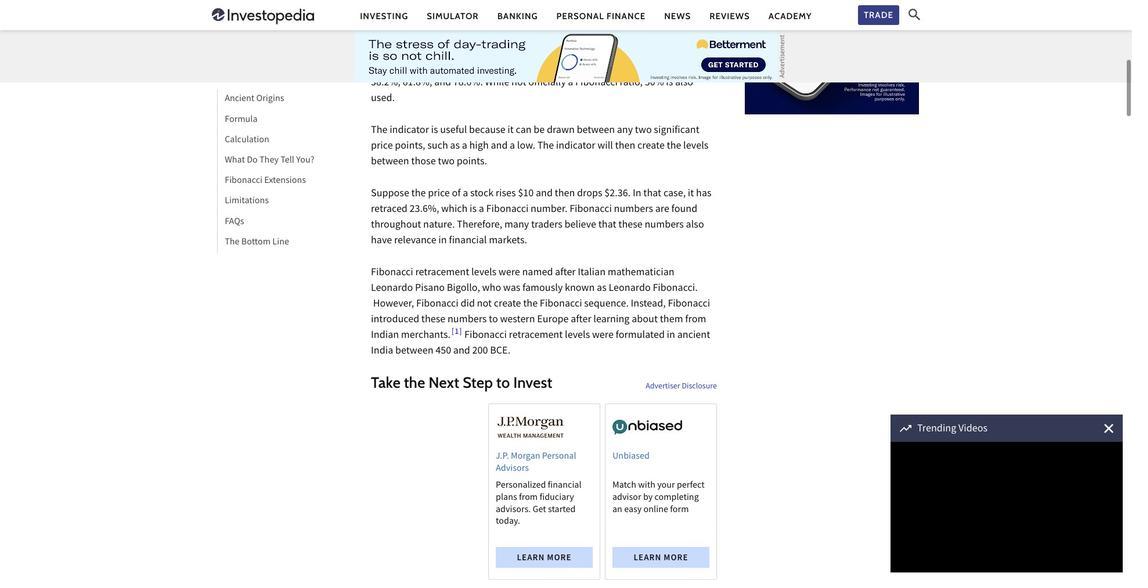 Task type: vqa. For each thing, say whether or not it's contained in the screenshot.
financial
yes



Task type: describe. For each thing, give the bounding box(es) containing it.
india
[[371, 344, 393, 360]]

450
[[436, 344, 451, 360]]

the inside the indicator is useful because it can be drawn between any two significant price points, such as a high and a low. the indicator will then create the levels between those two points.
[[667, 139, 682, 155]]

were for named
[[499, 265, 520, 281]]

prior
[[371, 60, 393, 76]]

0 horizontal spatial indicator
[[390, 123, 429, 139]]

what do they tell you? link
[[217, 151, 315, 171]]

retraced
[[371, 202, 408, 218]]

price inside the indicator is useful because it can be drawn between any two significant price points, such as a high and a low. the indicator will then create the levels between those two points.
[[371, 139, 393, 155]]

much
[[658, 44, 683, 60]]

0 vertical spatial between
[[577, 123, 615, 139]]

fibonacci retracement levels link
[[217, 58, 336, 90]]

ancient origins link
[[217, 90, 284, 110]]

and inside levels are 23.6%, 38.2%, 61.8%, and 78.6%. while not officially a fibonacci ratio, 50% is also used.
[[435, 76, 451, 91]]

which
[[441, 202, 468, 218]]

trending videos
[[918, 422, 988, 437]]

next
[[429, 374, 460, 392]]

fibonacci retracement levels—stemming from the fibonacci sequence—are horizontal lines that indicate where
[[371, 0, 700, 28]]

what
[[225, 154, 245, 168]]

finance
[[607, 11, 646, 21]]

support link
[[528, 12, 562, 28]]

instead,
[[631, 297, 666, 313]]

fibonacci inside fibonacci retracement levels
[[225, 61, 263, 75]]

advertiser disclosure button
[[646, 376, 717, 397]]

price inside suppose the price of a stock rises $10 and then drops $2.36. in that case, it has retraced 23.6%, which is a fibonacci number. fibonacci numbers are found throughout nature. therefore, many traders believe that these numbers also have relevance in financial markets.
[[428, 187, 450, 202]]

points,
[[395, 139, 426, 155]]

the bottom line
[[225, 236, 289, 250]]

banking
[[498, 11, 538, 21]]

advertiser disclosure
[[646, 380, 717, 393]]

high
[[470, 139, 489, 155]]

found
[[672, 202, 698, 218]]

then inside suppose the price of a stock rises $10 and then drops $2.36. in that case, it has retraced 23.6%, which is a fibonacci number. fibonacci numbers are found throughout nature. therefore, many traders believe that these numbers also have relevance in financial markets.
[[555, 187, 575, 202]]

western
[[500, 313, 535, 328]]

close image
[[1105, 424, 1114, 433]]

trending
[[918, 422, 957, 437]]

reviews
[[710, 11, 750, 21]]

levels inside fibonacci retracement levels were named after italian mathematician leonardo pisano bigollo, who was famously known as leonardo fibonacci.
[[472, 265, 497, 281]]

the inside fibonacci retracement levels—stemming from the fibonacci sequence—are horizontal lines that indicate where
[[574, 0, 589, 12]]

a left low.
[[510, 139, 515, 155]]

disclosure
[[682, 380, 717, 393]]

those
[[411, 155, 436, 170]]

levels inside levels are 23.6%, 38.2%, 61.8%, and 78.6%. while not officially a fibonacci ratio, 50% is also used.
[[640, 60, 665, 76]]

the right low.
[[538, 139, 554, 155]]

support and resistance are likely to occur.
[[528, 12, 709, 28]]

suppose the price of a stock rises $10 and then drops $2.36. in that case, it has retraced 23.6%, which is a fibonacci number. fibonacci numbers are found throughout nature. therefore, many traders believe that these numbers also have relevance in financial markets.
[[371, 187, 712, 249]]

believe
[[565, 218, 597, 234]]

the inside however, fibonacci did not create the fibonacci sequence. instead, fibonacci introduced these numbers to western europe after learning about them from indian merchants.
[[523, 297, 538, 313]]

the right retraced.
[[521, 60, 537, 76]]

create inside however, fibonacci did not create the fibonacci sequence. instead, fibonacci introduced these numbers to western europe after learning about them from indian merchants.
[[494, 297, 521, 313]]

levels inside the indicator is useful because it can be drawn between any two significant price points, such as a high and a low. the indicator will then create the levels between those two points.
[[684, 139, 709, 155]]

however,
[[373, 297, 414, 313]]

ancient
[[225, 93, 255, 107]]

academy link
[[769, 10, 812, 22]]

officially
[[529, 76, 566, 91]]

not inside levels are 23.6%, 38.2%, 61.8%, and 78.6%. while not officially a fibonacci ratio, 50% is also used.
[[512, 76, 527, 91]]

associated
[[427, 44, 473, 60]]

famously
[[523, 281, 563, 297]]

markets.
[[489, 234, 527, 249]]

fibonacci extensions link
[[217, 171, 306, 192]]

a left 'high'
[[462, 139, 467, 155]]

78.6%.
[[453, 76, 483, 91]]

a right with
[[497, 44, 502, 60]]

in
[[633, 187, 642, 202]]

the bottom line link
[[217, 233, 289, 253]]

did
[[461, 297, 475, 313]]

bce.
[[490, 344, 511, 360]]

investopedia homepage image
[[212, 7, 314, 26]]

indian
[[371, 328, 399, 344]]

what do they tell you?
[[225, 154, 315, 168]]

line
[[273, 236, 289, 250]]

percentage
[[577, 44, 626, 60]]

these inside however, fibonacci did not create the fibonacci sequence. instead, fibonacci introduced these numbers to western europe after learning about them from indian merchants.
[[422, 313, 446, 328]]

fibonacci inside fibonacci retracement levels were formulated in ancient india between 450 and 200 bce.
[[465, 328, 507, 344]]

retracement link
[[584, 60, 638, 76]]

the down the "used."
[[371, 123, 388, 139]]

relevance
[[394, 234, 437, 249]]

level
[[395, 44, 415, 60]]

merchants.
[[401, 328, 451, 344]]

retraced.
[[479, 60, 519, 76]]

them
[[660, 313, 683, 328]]

extensions
[[264, 174, 306, 188]]

retracement for mathematician
[[416, 265, 469, 281]]

points.
[[457, 155, 487, 170]]

support
[[528, 12, 562, 28]]

news link
[[665, 10, 691, 22]]

50%
[[645, 76, 664, 91]]

take the next step to invest
[[371, 374, 553, 392]]

$2.36.
[[605, 187, 631, 202]]

after inside however, fibonacci did not create the fibonacci sequence. instead, fibonacci introduced these numbers to western europe after learning about them from indian merchants.
[[571, 313, 592, 328]]

lines
[[418, 12, 439, 28]]

personal finance
[[557, 11, 646, 21]]

retracement
[[264, 61, 314, 75]]

number.
[[531, 202, 568, 218]]

between inside fibonacci retracement levels were formulated in ancient india between 450 and 200 bce.
[[396, 344, 434, 360]]

the inside suppose the price of a stock rises $10 and then drops $2.36. in that case, it has retraced 23.6%, which is a fibonacci number. fibonacci numbers are found throughout nature. therefore, many traders believe that these numbers also have relevance in financial markets.
[[412, 187, 426, 202]]

likely
[[646, 12, 669, 28]]

levels inside fibonacci retracement levels were formulated in ancient india between 450 and 200 bce.
[[565, 328, 590, 344]]

search image
[[909, 9, 921, 20]]

suppose
[[371, 187, 409, 202]]

trending image
[[900, 425, 912, 432]]

the inside "link"
[[225, 236, 240, 250]]

as inside the indicator is useful because it can be drawn between any two significant price points, such as a high and a low. the indicator will then create the levels between those two points.
[[450, 139, 460, 155]]

used.
[[371, 91, 395, 107]]

from inside however, fibonacci did not create the fibonacci sequence. instead, fibonacci introduced these numbers to western europe after learning about them from indian merchants.
[[686, 313, 707, 328]]

mathematician
[[608, 265, 675, 281]]

fibonacci inside fibonacci extensions link
[[225, 174, 263, 188]]

ancient
[[678, 328, 711, 344]]

also inside levels are 23.6%, 38.2%, 61.8%, and 78.6%. while not officially a fibonacci ratio, 50% is also used.
[[675, 76, 694, 91]]

have
[[371, 234, 392, 249]]

23.6%, inside levels are 23.6%, 38.2%, 61.8%, and 78.6%. while not officially a fibonacci ratio, 50% is also used.
[[683, 60, 713, 76]]

$10
[[518, 187, 534, 202]]

drops
[[577, 187, 603, 202]]

known
[[565, 281, 595, 297]]

is left how
[[628, 44, 635, 60]]

about
[[632, 313, 658, 328]]

price inside each level is associated with a percentage. the percentage is how much of a prior move the price has retraced. the fibonacci
[[438, 60, 460, 76]]

2 horizontal spatial that
[[644, 187, 662, 202]]

1 leonardo from the left
[[371, 281, 413, 297]]

retracement for horizontal
[[416, 0, 469, 12]]

personal finance link
[[557, 10, 646, 22]]

61.8%,
[[403, 76, 432, 91]]

drawn
[[547, 123, 575, 139]]

fibonacci extensions
[[225, 174, 306, 188]]

and right support
[[564, 12, 581, 28]]

resistance link
[[583, 12, 628, 28]]

each
[[371, 44, 393, 60]]

of inside each level is associated with a percentage. the percentage is how much of a prior move the price has retraced. the fibonacci
[[685, 44, 694, 60]]

and inside the indicator is useful because it can be drawn between any two significant price points, such as a high and a low. the indicator will then create the levels between those two points.
[[491, 139, 508, 155]]



Task type: locate. For each thing, give the bounding box(es) containing it.
indicator left will
[[556, 139, 596, 155]]

formula
[[225, 113, 258, 127]]

news
[[665, 11, 691, 21]]

sequence.
[[584, 297, 629, 313]]

leonardo up the about
[[609, 281, 651, 297]]

it left "can"
[[508, 123, 514, 139]]

1 vertical spatial has
[[696, 187, 712, 202]]

has inside suppose the price of a stock rises $10 and then drops $2.36. in that case, it has retraced 23.6%, which is a fibonacci number. fibonacci numbers are found throughout nature. therefore, many traders believe that these numbers also have relevance in financial markets.
[[696, 187, 712, 202]]

from inside fibonacci retracement levels—stemming from the fibonacci sequence—are horizontal lines that indicate where
[[551, 0, 572, 12]]

these
[[619, 218, 643, 234], [422, 313, 446, 328]]

numbers left 'case,'
[[614, 202, 653, 218]]

calculation link
[[217, 131, 269, 151]]

0 vertical spatial after
[[555, 265, 576, 281]]

faqs link
[[217, 212, 244, 233]]

two right any at top
[[635, 123, 652, 139]]

from
[[551, 0, 572, 12], [686, 313, 707, 328]]

38.2%,
[[371, 76, 401, 91]]

has left retraced.
[[462, 60, 477, 76]]

and right 'high'
[[491, 139, 508, 155]]

has
[[462, 60, 477, 76], [696, 187, 712, 202]]

it
[[508, 123, 514, 139], [688, 187, 694, 202]]

academy
[[769, 11, 812, 21]]

were inside fibonacci retracement levels were formulated in ancient india between 450 and 200 bce.
[[592, 328, 614, 344]]

ancient origins
[[225, 93, 284, 107]]

a
[[497, 44, 502, 60], [696, 44, 702, 60], [568, 76, 574, 91], [462, 139, 467, 155], [510, 139, 515, 155], [463, 187, 468, 202], [479, 202, 484, 218]]

the left percentage
[[558, 44, 575, 60]]

are
[[630, 12, 644, 28], [667, 60, 681, 76], [656, 202, 670, 218]]

to left western
[[489, 313, 498, 328]]

fibonacci inside levels are 23.6%, 38.2%, 61.8%, and 78.6%. while not officially a fibonacci ratio, 50% is also used.
[[576, 76, 618, 91]]

not inside however, fibonacci did not create the fibonacci sequence. instead, fibonacci introduced these numbers to western europe after learning about them from indian merchants.
[[477, 297, 492, 313]]

0 vertical spatial also
[[675, 76, 694, 91]]

price right 61.8%,
[[438, 60, 460, 76]]

these down "in"
[[619, 218, 643, 234]]

0 vertical spatial are
[[630, 12, 644, 28]]

fibonacci inside fibonacci retracement levels were named after italian mathematician leonardo pisano bigollo, who was famously known as leonardo fibonacci.
[[371, 265, 413, 281]]

1 horizontal spatial indicator
[[556, 139, 596, 155]]

0 vertical spatial has
[[462, 60, 477, 76]]

1 horizontal spatial were
[[592, 328, 614, 344]]

also
[[675, 76, 694, 91], [686, 218, 704, 234]]

1 vertical spatial two
[[438, 155, 455, 170]]

1 vertical spatial as
[[597, 281, 607, 297]]

0 vertical spatial that
[[441, 12, 459, 28]]

1 horizontal spatial from
[[686, 313, 707, 328]]

retracement inside fibonacci retracement levels were named after italian mathematician leonardo pisano bigollo, who was famously known as leonardo fibonacci.
[[416, 265, 469, 281]]

any
[[617, 123, 633, 139]]

indicator
[[390, 123, 429, 139], [556, 139, 596, 155]]

in
[[439, 234, 447, 249], [667, 328, 676, 344]]

reviews link
[[710, 10, 750, 22]]

who
[[482, 281, 501, 297]]

1 horizontal spatial two
[[635, 123, 652, 139]]

these down pisano
[[422, 313, 446, 328]]

that right "in"
[[644, 187, 662, 202]]

23.6%, left 'which'
[[410, 202, 439, 218]]

because
[[469, 123, 506, 139]]

2 vertical spatial between
[[396, 344, 434, 360]]

that right lines
[[441, 12, 459, 28]]

levels are 23.6%, 38.2%, 61.8%, and 78.6%. while not officially a fibonacci ratio, 50% is also used.
[[371, 60, 713, 107]]

many
[[505, 218, 529, 234]]

to right likely
[[671, 12, 680, 28]]

0 horizontal spatial these
[[422, 313, 446, 328]]

0 horizontal spatial leonardo
[[371, 281, 413, 297]]

has inside each level is associated with a percentage. the percentage is how much of a prior move the price has retraced. the fibonacci
[[462, 60, 477, 76]]

1 horizontal spatial has
[[696, 187, 712, 202]]

1 vertical spatial from
[[686, 313, 707, 328]]

retracement
[[416, 0, 469, 12], [584, 60, 638, 76], [416, 265, 469, 281], [509, 328, 563, 344]]

step
[[463, 374, 493, 392]]

percentage.
[[504, 44, 556, 60]]

1 vertical spatial 23.6%,
[[410, 202, 439, 218]]

1 horizontal spatial that
[[599, 218, 617, 234]]

fibonacci retracement levels were named after italian mathematician leonardo pisano bigollo, who was famously known as leonardo fibonacci.
[[371, 265, 698, 297]]

take
[[371, 374, 401, 392]]

move
[[395, 60, 419, 76]]

then left "drops"
[[555, 187, 575, 202]]

in left financial
[[439, 234, 447, 249]]

these inside suppose the price of a stock rises $10 and then drops $2.36. in that case, it has retraced 23.6%, which is a fibonacci number. fibonacci numbers are found throughout nature. therefore, many traders believe that these numbers also have relevance in financial markets.
[[619, 218, 643, 234]]

trade link
[[858, 5, 900, 25]]

in inside fibonacci retracement levels were formulated in ancient india between 450 and 200 bce.
[[667, 328, 676, 344]]

0 horizontal spatial that
[[441, 12, 459, 28]]

the
[[574, 0, 589, 12], [421, 60, 436, 76], [667, 139, 682, 155], [412, 187, 426, 202], [523, 297, 538, 313], [404, 374, 425, 392]]

1 vertical spatial after
[[571, 313, 592, 328]]

you?
[[296, 154, 315, 168]]

therefore,
[[457, 218, 503, 234]]

1 horizontal spatial it
[[688, 187, 694, 202]]

after inside fibonacci retracement levels were named after italian mathematician leonardo pisano bigollo, who was famously known as leonardo fibonacci.
[[555, 265, 576, 281]]

1 vertical spatial are
[[667, 60, 681, 76]]

0 horizontal spatial create
[[494, 297, 521, 313]]

useful
[[440, 123, 467, 139]]

0 horizontal spatial it
[[508, 123, 514, 139]]

tell
[[281, 154, 294, 168]]

advertisement element
[[745, 0, 919, 114], [355, 30, 778, 82], [488, 404, 600, 580], [605, 404, 717, 580]]

also inside suppose the price of a stock rises $10 and then drops $2.36. in that case, it has retraced 23.6%, which is a fibonacci number. fibonacci numbers are found throughout nature. therefore, many traders believe that these numbers also have relevance in financial markets.
[[686, 218, 704, 234]]

0 horizontal spatial two
[[438, 155, 455, 170]]

the inside each level is associated with a percentage. the percentage is how much of a prior move the price has retraced. the fibonacci
[[421, 60, 436, 76]]

occur.
[[682, 12, 709, 28]]

1 vertical spatial to
[[489, 313, 498, 328]]

0 horizontal spatial has
[[462, 60, 477, 76]]

simulator link
[[427, 10, 479, 22]]

can
[[516, 123, 532, 139]]

significant
[[654, 123, 700, 139]]

it inside the indicator is useful because it can be drawn between any two significant price points, such as a high and a low. the indicator will then create the levels between those two points.
[[508, 123, 514, 139]]

0 vertical spatial two
[[635, 123, 652, 139]]

a left stock
[[463, 187, 468, 202]]

then right will
[[615, 139, 636, 155]]

as inside fibonacci retracement levels were named after italian mathematician leonardo pisano bigollo, who was famously known as leonardo fibonacci.
[[597, 281, 607, 297]]

0 horizontal spatial from
[[551, 0, 572, 12]]

23.6%, inside suppose the price of a stock rises $10 and then drops $2.36. in that case, it has retraced 23.6%, which is a fibonacci number. fibonacci numbers are found throughout nature. therefore, many traders believe that these numbers also have relevance in financial markets.
[[410, 202, 439, 218]]

1 vertical spatial then
[[555, 187, 575, 202]]

is inside suppose the price of a stock rises $10 and then drops $2.36. in that case, it has retraced 23.6%, which is a fibonacci number. fibonacci numbers are found throughout nature. therefore, many traders believe that these numbers also have relevance in financial markets.
[[470, 202, 477, 218]]

0 horizontal spatial then
[[555, 187, 575, 202]]

is right 'which'
[[470, 202, 477, 218]]

1 vertical spatial not
[[477, 297, 492, 313]]

1 vertical spatial also
[[686, 218, 704, 234]]

create inside the indicator is useful because it can be drawn between any two significant price points, such as a high and a low. the indicator will then create the levels between those two points.
[[638, 139, 665, 155]]

2 vertical spatial to
[[497, 374, 510, 392]]

are inside suppose the price of a stock rises $10 and then drops $2.36. in that case, it has retraced 23.6%, which is a fibonacci number. fibonacci numbers are found throughout nature. therefore, many traders believe that these numbers also have relevance in financial markets.
[[656, 202, 670, 218]]

traders
[[531, 218, 563, 234]]

that inside fibonacci retracement levels—stemming from the fibonacci sequence—are horizontal lines that indicate where
[[441, 12, 459, 28]]

indicate
[[461, 12, 496, 28]]

1 horizontal spatial 23.6%,
[[683, 60, 713, 76]]

and inside suppose the price of a stock rises $10 and then drops $2.36. in that case, it has retraced 23.6%, which is a fibonacci number. fibonacci numbers are found throughout nature. therefore, many traders believe that these numbers also have relevance in financial markets.
[[536, 187, 553, 202]]

however, fibonacci did not create the fibonacci sequence. instead, fibonacci introduced these numbers to western europe after learning about them from indian merchants.
[[371, 297, 710, 344]]

0 vertical spatial these
[[619, 218, 643, 234]]

2 vertical spatial that
[[599, 218, 617, 234]]

each level is associated with a percentage. the percentage is how much of a prior move the price has retraced. the fibonacci
[[371, 44, 702, 76]]

and right 61.8%,
[[435, 76, 451, 91]]

0 horizontal spatial in
[[439, 234, 447, 249]]

and left 200
[[454, 344, 470, 360]]

between up suppose
[[371, 155, 409, 170]]

is inside the indicator is useful because it can be drawn between any two significant price points, such as a high and a low. the indicator will then create the levels between those two points.
[[431, 123, 438, 139]]

leonardo up introduced
[[371, 281, 413, 297]]

not right the while
[[512, 76, 527, 91]]

and inside fibonacci retracement levels were formulated in ancient india between 450 and 200 bce.
[[454, 344, 470, 360]]

europe
[[537, 313, 569, 328]]

as right known
[[597, 281, 607, 297]]

invest
[[514, 374, 553, 392]]

personal
[[557, 11, 604, 21]]

0 vertical spatial were
[[499, 265, 520, 281]]

0 vertical spatial price
[[438, 60, 460, 76]]

levels left was
[[472, 265, 497, 281]]

were left named
[[499, 265, 520, 281]]

a inside levels are 23.6%, 38.2%, 61.8%, and 78.6%. while not officially a fibonacci ratio, 50% is also used.
[[568, 76, 574, 91]]

0 vertical spatial as
[[450, 139, 460, 155]]

low.
[[517, 139, 536, 155]]

are left likely
[[630, 12, 644, 28]]

in left ancient on the right
[[667, 328, 676, 344]]

a right 'which'
[[479, 202, 484, 218]]

numbers
[[614, 202, 653, 218], [645, 218, 684, 234], [448, 313, 487, 328]]

is
[[417, 44, 424, 60], [628, 44, 635, 60], [666, 76, 673, 91], [431, 123, 438, 139], [470, 202, 477, 218]]

numbers inside however, fibonacci did not create the fibonacci sequence. instead, fibonacci introduced these numbers to western europe after learning about them from indian merchants.
[[448, 313, 487, 328]]

stock
[[470, 187, 494, 202]]

1 horizontal spatial of
[[685, 44, 694, 60]]

of
[[685, 44, 694, 60], [452, 187, 461, 202]]

0 vertical spatial from
[[551, 0, 572, 12]]

trade
[[864, 10, 894, 20]]

numbers down bigollo, on the left of page
[[448, 313, 487, 328]]

named
[[522, 265, 553, 281]]

1 vertical spatial create
[[494, 297, 521, 313]]

as
[[450, 139, 460, 155], [597, 281, 607, 297]]

numbers down 'case,'
[[645, 218, 684, 234]]

fibonacci
[[371, 0, 413, 12], [591, 0, 633, 12], [539, 60, 582, 76], [225, 61, 263, 75], [576, 76, 618, 91], [225, 174, 263, 188], [486, 202, 529, 218], [570, 202, 612, 218], [371, 265, 413, 281], [416, 297, 459, 313], [540, 297, 582, 313], [668, 297, 710, 313], [465, 328, 507, 344]]

is right level
[[417, 44, 424, 60]]

it inside suppose the price of a stock rises $10 and then drops $2.36. in that case, it has retraced 23.6%, which is a fibonacci number. fibonacci numbers are found throughout nature. therefore, many traders believe that these numbers also have relevance in financial markets.
[[688, 187, 694, 202]]

levels up 'case,'
[[684, 139, 709, 155]]

0 vertical spatial in
[[439, 234, 447, 249]]

then inside the indicator is useful because it can be drawn between any two significant price points, such as a high and a low. the indicator will then create the levels between those two points.
[[615, 139, 636, 155]]

after left italian
[[555, 265, 576, 281]]

resistance
[[583, 12, 628, 28]]

levels left learning
[[565, 328, 590, 344]]

0 horizontal spatial 23.6%,
[[410, 202, 439, 218]]

1 horizontal spatial leonardo
[[609, 281, 651, 297]]

is left useful
[[431, 123, 438, 139]]

1 vertical spatial of
[[452, 187, 461, 202]]

introduced
[[371, 313, 419, 328]]

0 horizontal spatial were
[[499, 265, 520, 281]]

bigollo,
[[447, 281, 480, 297]]

0 vertical spatial 23.6%,
[[683, 60, 713, 76]]

1 vertical spatial were
[[592, 328, 614, 344]]

2 vertical spatial price
[[428, 187, 450, 202]]

formulated
[[616, 328, 665, 344]]

the down faqs link
[[225, 236, 240, 250]]

1 vertical spatial that
[[644, 187, 662, 202]]

are inside levels are 23.6%, 38.2%, 61.8%, and 78.6%. while not officially a fibonacci ratio, 50% is also used.
[[667, 60, 681, 76]]

do
[[247, 154, 258, 168]]

sequence—are
[[635, 0, 700, 12]]

0 vertical spatial then
[[615, 139, 636, 155]]

0 horizontal spatial not
[[477, 297, 492, 313]]

1 vertical spatial in
[[667, 328, 676, 344]]

to inside however, fibonacci did not create the fibonacci sequence. instead, fibonacci introduced these numbers to western europe after learning about them from indian merchants.
[[489, 313, 498, 328]]

nature.
[[423, 218, 455, 234]]

it right 'case,'
[[688, 187, 694, 202]]

to right step
[[497, 374, 510, 392]]

has right 'case,'
[[696, 187, 712, 202]]

is inside levels are 23.6%, 38.2%, 61.8%, and 78.6%. while not officially a fibonacci ratio, 50% is also used.
[[666, 76, 673, 91]]

video player application
[[891, 442, 1123, 573]]

investing
[[360, 11, 408, 21]]

0 horizontal spatial as
[[450, 139, 460, 155]]

1 vertical spatial these
[[422, 313, 446, 328]]

2 leonardo from the left
[[609, 281, 651, 297]]

fibonacci retracement levels
[[225, 61, 314, 86]]

0 vertical spatial create
[[638, 139, 665, 155]]

after right europe
[[571, 313, 592, 328]]

200
[[473, 344, 488, 360]]

between left any at top
[[577, 123, 615, 139]]

0 vertical spatial not
[[512, 76, 527, 91]]

indicator up those
[[390, 123, 429, 139]]

fibonacci.
[[653, 281, 698, 297]]

were down the 'sequence.'
[[592, 328, 614, 344]]

investing link
[[360, 10, 408, 22]]

levels right the retracement link
[[640, 60, 665, 76]]

bottom
[[242, 236, 271, 250]]

1 vertical spatial it
[[688, 187, 694, 202]]

in inside suppose the price of a stock rises $10 and then drops $2.36. in that case, it has retraced 23.6%, which is a fibonacci number. fibonacci numbers are found throughout nature. therefore, many traders believe that these numbers also have relevance in financial markets.
[[439, 234, 447, 249]]

price up the nature.
[[428, 187, 450, 202]]

retracement inside fibonacci retracement levels were formulated in ancient india between 450 and 200 bce.
[[509, 328, 563, 344]]

between left 450
[[396, 344, 434, 360]]

1 horizontal spatial as
[[597, 281, 607, 297]]

1 horizontal spatial create
[[638, 139, 665, 155]]

are right 50%
[[667, 60, 681, 76]]

23.6%, right 50%
[[683, 60, 713, 76]]

levels
[[640, 60, 665, 76], [684, 139, 709, 155], [472, 265, 497, 281], [565, 328, 590, 344]]

fibonacci retracement levels were formulated in ancient india between 450 and 200 bce.
[[371, 328, 711, 360]]

were for formulated
[[592, 328, 614, 344]]

a right the officially
[[568, 76, 574, 91]]

1 horizontal spatial in
[[667, 328, 676, 344]]

and right $10
[[536, 187, 553, 202]]

0 vertical spatial it
[[508, 123, 514, 139]]

0 horizontal spatial of
[[452, 187, 461, 202]]

videos
[[959, 422, 988, 437]]

are left found
[[656, 202, 670, 218]]

2 vertical spatial are
[[656, 202, 670, 218]]

0 vertical spatial to
[[671, 12, 680, 28]]

1 vertical spatial price
[[371, 139, 393, 155]]

1 horizontal spatial not
[[512, 76, 527, 91]]

of inside suppose the price of a stock rises $10 and then drops $2.36. in that case, it has retraced 23.6%, which is a fibonacci number. fibonacci numbers are found throughout nature. therefore, many traders believe that these numbers also have relevance in financial markets.
[[452, 187, 461, 202]]

of left stock
[[452, 187, 461, 202]]

of right much
[[685, 44, 694, 60]]

horizontal
[[371, 12, 416, 28]]

fibonacci inside each level is associated with a percentage. the percentage is how much of a prior move the price has retraced. the fibonacci
[[539, 60, 582, 76]]

calculation
[[225, 133, 269, 147]]

after
[[555, 265, 576, 281], [571, 313, 592, 328]]

that right believe
[[599, 218, 617, 234]]

1 vertical spatial between
[[371, 155, 409, 170]]

a right much
[[696, 44, 702, 60]]

as right such at the left
[[450, 139, 460, 155]]

two right those
[[438, 155, 455, 170]]

is right 50%
[[666, 76, 673, 91]]

1 horizontal spatial then
[[615, 139, 636, 155]]

retracement inside fibonacci retracement levels—stemming from the fibonacci sequence—are horizontal lines that indicate where
[[416, 0, 469, 12]]

1 horizontal spatial these
[[619, 218, 643, 234]]

were inside fibonacci retracement levels were named after italian mathematician leonardo pisano bigollo, who was famously known as leonardo fibonacci.
[[499, 265, 520, 281]]

not right the did
[[477, 297, 492, 313]]

price left points,
[[371, 139, 393, 155]]

retracement for india
[[509, 328, 563, 344]]

0 vertical spatial of
[[685, 44, 694, 60]]



